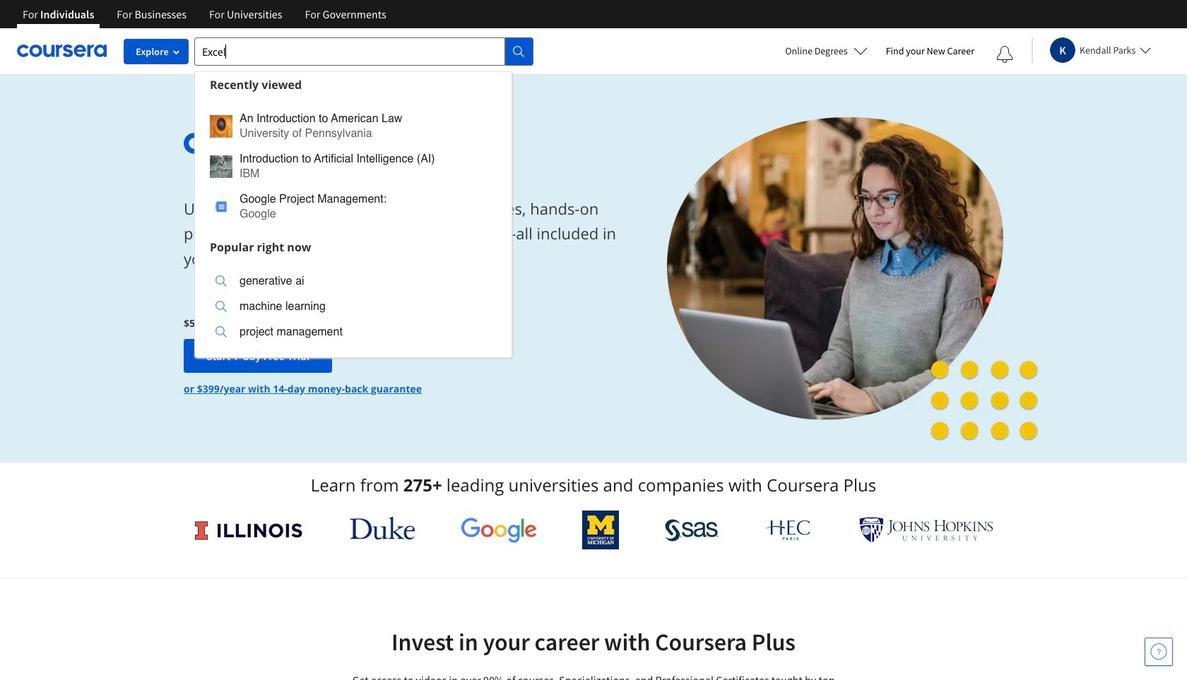 Task type: vqa. For each thing, say whether or not it's contained in the screenshot.
Explore inside the popup button
no



Task type: describe. For each thing, give the bounding box(es) containing it.
hec paris image
[[764, 516, 814, 545]]

help center image
[[1151, 644, 1168, 661]]

banner navigation
[[11, 0, 398, 28]]

2 list box from the top
[[195, 260, 512, 357]]

coursera plus image
[[184, 133, 399, 154]]

coursera image
[[17, 40, 107, 62]]

What do you want to learn? text field
[[194, 37, 505, 65]]



Task type: locate. For each thing, give the bounding box(es) containing it.
google image
[[461, 517, 537, 544]]

johns hopkins university image
[[860, 517, 994, 544]]

sas image
[[665, 519, 719, 542]]

None search field
[[194, 37, 534, 358]]

suggestion image image
[[210, 115, 233, 137], [210, 155, 233, 178], [216, 201, 227, 212], [216, 276, 227, 287], [216, 301, 227, 312], [216, 327, 227, 338]]

university of michigan image
[[583, 511, 619, 550]]

1 list box from the top
[[195, 97, 512, 234]]

0 vertical spatial list box
[[195, 97, 512, 234]]

duke university image
[[350, 517, 415, 540]]

university of illinois at urbana-champaign image
[[194, 519, 304, 542]]

1 vertical spatial list box
[[195, 260, 512, 357]]

autocomplete results list box
[[194, 71, 513, 358]]

list box
[[195, 97, 512, 234], [195, 260, 512, 357]]



